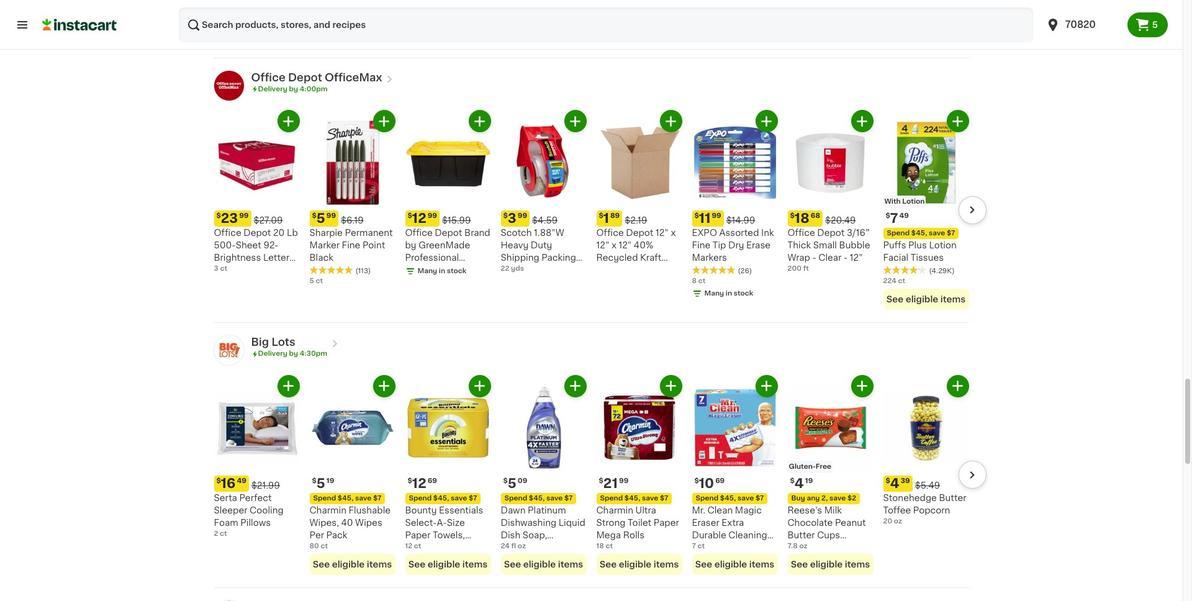 Task type: describe. For each thing, give the bounding box(es) containing it.
$ for $ 1 89
[[599, 213, 604, 219]]

product group containing 7
[[884, 110, 969, 310]]

$45, for $ 7 49
[[912, 230, 928, 237]]

$ 3 99
[[503, 212, 527, 225]]

extra
[[722, 518, 744, 527]]

mr. clean magic eraser extra durable cleaning pads with durafoam, 7 count
[[692, 506, 772, 564]]

delivery for 16
[[258, 350, 287, 357]]

500-
[[214, 241, 236, 250]]

1.88"w
[[534, 229, 564, 237]]

2 horizontal spatial 3
[[508, 212, 517, 225]]

eligible for $ 5 19
[[332, 560, 365, 569]]

$ for $ 5 19
[[312, 477, 317, 484]]

Search field
[[179, 7, 1033, 42]]

4:30pm
[[300, 350, 327, 357]]

product group containing 11
[[692, 110, 778, 299]]

save up the "milk"
[[830, 495, 846, 502]]

with inside office depot brand by greenmade professional storage tote with handles & snap lid - black & yellow - 27 gallon, 30-1/10" x 20-1/4" x 14-3/4"
[[463, 266, 483, 275]]

$ for $ 16 49
[[216, 477, 221, 484]]

see for $ 12 69
[[409, 560, 426, 569]]

flushable
[[349, 506, 391, 515]]

save for $ 21 99
[[642, 495, 659, 502]]

- inside office depot 20 lb 500-sheet 92- brightness letter size copy & print paper reams - white
[[274, 278, 278, 287]]

x left 20-
[[405, 316, 410, 324]]

lid
[[477, 278, 490, 287]]

office depot 12" x 12" x 12" 40% recycled kraft brand corrugated box
[[597, 229, 676, 287]]

with lotion
[[885, 198, 925, 205]]

0 vertical spatial many in stock
[[418, 268, 467, 275]]

$7 for $ 5 09
[[565, 495, 573, 502]]

1/4"
[[428, 316, 444, 324]]

2 inside 4k (2023), 2 total options
[[539, 29, 544, 36]]

ct for 224 ct
[[898, 278, 906, 285]]

items for $ 12 69
[[463, 560, 488, 569]]

ft
[[804, 265, 809, 272]]

refreshing
[[501, 543, 549, 552]]

with
[[716, 543, 734, 552]]

- right wrap
[[813, 254, 817, 262]]

89
[[611, 213, 620, 219]]

black, 32gb, 5 total options
[[692, 29, 761, 46]]

(4.29k)
[[930, 268, 955, 275]]

see for $ 4 19
[[791, 560, 808, 569]]

butter inside the "reese's milk chocolate peanut butter cups christmas, candy"
[[788, 531, 815, 539]]

rain
[[551, 543, 570, 552]]

copy
[[234, 266, 258, 275]]

reese's milk chocolate peanut butter cups christmas, candy
[[788, 506, 866, 552]]

save for $ 7 49
[[929, 230, 946, 237]]

$3.99 original price: $4.59 element
[[501, 211, 587, 227]]

hours,
[[214, 27, 236, 33]]

options inside 10000 milliampere hours, 3 total options
[[262, 27, 288, 33]]

1 horizontal spatial oz
[[800, 543, 808, 549]]

heavy
[[501, 241, 529, 250]]

paper inside 'charmin ultra strong toilet paper mega rolls 18 ct'
[[654, 518, 679, 527]]

see for $ 7 49
[[887, 295, 904, 304]]

handles
[[405, 278, 441, 287]]

eligible for $ 12 69
[[428, 560, 460, 569]]

kraft
[[640, 254, 662, 262]]

$ for $ 18 68
[[790, 213, 795, 219]]

plus
[[909, 241, 927, 250]]

add image for 3
[[568, 113, 583, 129]]

20 inside stonehedge butter toffee popcorn 20 oz
[[884, 518, 893, 525]]

$45, for $ 21 99
[[625, 495, 641, 502]]

$ 21 99
[[599, 477, 629, 490]]

ct inside 'charmin ultra strong toilet paper mega rolls 18 ct'
[[606, 543, 613, 549]]

gallon,
[[418, 303, 448, 312]]

ink
[[762, 229, 774, 237]]

2 horizontal spatial with
[[885, 198, 901, 205]]

see eligible items button for $ 5 09
[[501, 554, 587, 575]]

see eligible items button for $ 4 19
[[788, 554, 874, 575]]

3 inside 10000 milliampere hours, 3 total options
[[238, 27, 242, 33]]

instacart logo image
[[42, 17, 117, 32]]

$ 11 99
[[695, 212, 722, 225]]

1
[[604, 212, 609, 225]]

7.8 oz
[[788, 543, 808, 549]]

fine for 5
[[342, 241, 360, 250]]

see eligible items for $ 7 49
[[887, 295, 966, 304]]

delivery for 23
[[258, 86, 287, 92]]

224
[[884, 278, 897, 285]]

ct for 8 ct
[[699, 278, 706, 285]]

see eligible items button for $ 7 49
[[884, 289, 969, 310]]

see eligible items button for $ 5 19
[[310, 554, 395, 575]]

x up recycled
[[612, 241, 617, 250]]

see eligible items for $ 5 09
[[504, 560, 583, 569]]

liquid
[[559, 518, 586, 527]]

2 vertical spatial 12
[[405, 543, 413, 549]]

$5.99 original price: $6.19 element
[[310, 211, 395, 227]]

depot up 4:00pm
[[288, 73, 322, 82]]

foam
[[214, 518, 238, 527]]

1 vertical spatial &
[[444, 278, 451, 287]]

x left expo
[[671, 229, 676, 237]]

$ for $ 5 09
[[503, 477, 508, 484]]

item carousel region for big lots
[[197, 375, 987, 582]]

dawn platinum dishwashing liquid dish soap, refreshing rain
[[501, 506, 586, 552]]

brightness
[[214, 254, 261, 262]]

scotch
[[501, 229, 532, 237]]

office depot brand by greenmade professional storage tote with handles & snap lid - black & yellow - 27 gallon, 30-1/10" x 20-1/4" x 14-3/4"
[[405, 229, 490, 324]]

popcorn
[[914, 506, 951, 515]]

19 for 4
[[805, 477, 813, 484]]

sheet
[[236, 241, 261, 250]]

clear
[[819, 254, 842, 262]]

1 70820 button from the left
[[1038, 7, 1128, 42]]

40
[[341, 518, 353, 527]]

see for $ 5 09
[[504, 560, 521, 569]]

$ 5 19
[[312, 477, 334, 490]]

09
[[518, 477, 528, 484]]

20 inside office depot 20 lb 500-sheet 92- brightness letter size copy & print paper reams - white
[[273, 229, 285, 237]]

$ 4 39
[[886, 477, 910, 490]]

$ for $ 7 49
[[886, 213, 891, 219]]

7 ct
[[692, 543, 705, 549]]

fl
[[512, 543, 516, 549]]

big lots image
[[214, 335, 244, 365]]

select-
[[405, 518, 437, 527]]

spend $45, save $7 for $ 5 09
[[505, 495, 573, 502]]

$ 23 99
[[216, 212, 249, 225]]

68
[[811, 213, 821, 219]]

essentials
[[439, 506, 483, 515]]

- down bubble
[[844, 254, 848, 262]]

brand inside office depot 12" x 12" x 12" 40% recycled kraft brand corrugated box
[[597, 266, 622, 275]]

$7 for $ 5 19
[[373, 495, 382, 502]]

spend $45, save $7 for $ 21 99
[[600, 495, 669, 502]]

save for $ 10 69
[[738, 495, 754, 502]]

see eligible items for $ 5 19
[[313, 560, 392, 569]]

product group containing 23
[[214, 110, 300, 299]]

see eligible items for $ 10 69
[[696, 560, 775, 569]]

2 vertical spatial &
[[437, 291, 444, 299]]

99 for 23
[[239, 213, 249, 219]]

& inside office depot 20 lb 500-sheet 92- brightness letter size copy & print paper reams - white
[[260, 266, 267, 275]]

wipes
[[355, 518, 382, 527]]

40%
[[634, 241, 654, 250]]

14-
[[453, 316, 467, 324]]

lots
[[272, 337, 295, 347]]

69 for 10
[[716, 477, 725, 484]]

5 inside black, 32gb, 5 total options
[[739, 29, 743, 36]]

pack
[[326, 531, 348, 539]]

white inside bounty essentials select-a-size paper towels, white
[[405, 543, 431, 552]]

options for 4k (2023), 2 total options
[[501, 39, 528, 46]]

tissues
[[911, 254, 944, 262]]

delivery by 4:30pm
[[258, 350, 327, 357]]

ct for 12 ct
[[414, 543, 421, 549]]

dawn
[[501, 506, 526, 515]]

see eligible items for $ 4 19
[[791, 560, 870, 569]]

x left 14- on the left
[[446, 316, 451, 324]]

lotion inside the puffs plus lotion facial tissues
[[929, 241, 957, 250]]

office depot officemax
[[251, 73, 382, 82]]

professional
[[405, 254, 459, 262]]

$45, for $ 10 69
[[720, 495, 736, 502]]

buy any 2, save $2
[[792, 495, 857, 502]]

$ for $ 23 99
[[216, 213, 221, 219]]

tip
[[713, 241, 726, 250]]

officemax
[[325, 73, 382, 82]]

see eligible items button for $ 21 99
[[597, 554, 682, 575]]

$ 7 49
[[886, 212, 909, 225]]

see for $ 21 99
[[600, 560, 617, 569]]

$11.99 original price: $14.99 element
[[692, 211, 778, 227]]

greenmade
[[419, 241, 470, 250]]

spend for $ 5 19
[[313, 495, 336, 502]]

eraser
[[692, 518, 720, 527]]

2 inside serta perfect sleeper cooling foam pillows 2 ct
[[214, 530, 218, 537]]

eligible for $ 21 99
[[619, 560, 652, 569]]

spend $45, save $7 for $ 7 49
[[887, 230, 956, 237]]

office for 12
[[405, 229, 433, 237]]

69 for 12
[[428, 477, 437, 484]]

see eligible items button for $ 12 69
[[405, 554, 491, 575]]

1 vertical spatial many
[[705, 290, 724, 297]]

$ 10 69
[[695, 477, 725, 490]]

dispenser
[[501, 278, 546, 287]]

total for black, 32gb, 5 total options
[[745, 29, 761, 36]]

save for $ 12 69
[[451, 495, 467, 502]]

10000
[[214, 17, 236, 23]]

$ for $ 10 69
[[695, 477, 699, 484]]

big
[[251, 337, 269, 347]]

$45, for $ 5 09
[[529, 495, 545, 502]]

4k (2023), 2 total options link
[[501, 0, 587, 48]]

0 vertical spatial many
[[418, 268, 437, 275]]

save for $ 5 09
[[547, 495, 563, 502]]

cleaning
[[729, 531, 768, 539]]

0 vertical spatial in
[[439, 268, 445, 275]]

butter inside stonehedge butter toffee popcorn 20 oz
[[939, 494, 967, 502]]

spend $45, save $7 for $ 10 69
[[696, 495, 764, 502]]

$7 for $ 21 99
[[660, 495, 669, 502]]

dish
[[501, 531, 521, 539]]

0 horizontal spatial 3
[[214, 265, 218, 272]]

10
[[699, 477, 714, 490]]

scotch 1.88"w heavy duty shipping packing tape with dispenser
[[501, 229, 576, 287]]

puffs plus lotion facial tissues
[[884, 241, 957, 262]]

$16.49 original price: $21.99 element
[[214, 475, 300, 492]]

a-
[[437, 518, 447, 527]]

ct for 5 ct
[[316, 278, 323, 285]]

lb
[[287, 229, 298, 237]]

16
[[221, 477, 236, 490]]

ultra
[[636, 506, 656, 515]]

0 horizontal spatial lotion
[[903, 198, 925, 205]]

many in stock inside product 'group'
[[705, 290, 754, 297]]

product group containing 3
[[501, 110, 587, 287]]

cooling
[[250, 506, 284, 515]]

$21.99
[[251, 481, 280, 490]]

$45, for $ 5 19
[[338, 495, 354, 502]]

4 for reese's milk chocolate peanut butter cups christmas, candy
[[795, 477, 804, 490]]

recycled
[[597, 254, 638, 262]]

total inside 10000 milliampere hours, 3 total options
[[244, 27, 260, 33]]



Task type: vqa. For each thing, say whether or not it's contained in the screenshot.


Task type: locate. For each thing, give the bounding box(es) containing it.
$ inside the $ 5 99
[[312, 213, 317, 219]]

see down 7.8 oz
[[791, 560, 808, 569]]

2 item carousel region from the top
[[197, 375, 987, 582]]

1 fine from the left
[[342, 241, 360, 250]]

$7 for $ 10 69
[[756, 495, 764, 502]]

total for 4k (2023), 2 total options
[[545, 29, 562, 36]]

0 horizontal spatial oz
[[518, 543, 526, 549]]

7 down durable
[[692, 543, 696, 549]]

cups
[[818, 531, 841, 539]]

spend for $ 21 99
[[600, 495, 623, 502]]

see eligible items button down christmas,
[[788, 554, 874, 575]]

depot up the 'small'
[[818, 229, 845, 237]]

box
[[597, 278, 613, 287]]

items down towels,
[[463, 560, 488, 569]]

options down black,
[[692, 39, 719, 46]]

by
[[289, 86, 298, 92], [405, 241, 417, 250], [289, 350, 298, 357]]

options inside black, 32gb, 5 total options
[[692, 39, 719, 46]]

office inside office depot 12" x 12" x 12" 40% recycled kraft brand corrugated box
[[597, 229, 624, 237]]

$ inside $ 21 99
[[599, 477, 604, 484]]

$ 18 68
[[790, 212, 821, 225]]

99 for 12
[[428, 213, 437, 219]]

1 vertical spatial many in stock
[[705, 290, 754, 297]]

$ inside $ 5 19
[[312, 477, 317, 484]]

paper down ultra
[[654, 518, 679, 527]]

office depot officemax image
[[214, 71, 244, 100]]

99 for 3
[[518, 213, 527, 219]]

1 vertical spatial 18
[[597, 543, 604, 549]]

$7 up essentials on the left
[[469, 495, 477, 502]]

add image
[[281, 113, 296, 129], [376, 113, 392, 129], [663, 113, 679, 129], [950, 113, 966, 129], [281, 378, 296, 394], [472, 378, 488, 394], [568, 378, 583, 394], [663, 378, 679, 394], [855, 378, 870, 394], [950, 378, 966, 394]]

eligible down (4.29k)
[[906, 295, 939, 304]]

marker
[[310, 241, 340, 250]]

see down mega
[[600, 560, 617, 569]]

0 horizontal spatial many in stock
[[418, 268, 467, 275]]

3 up scotch on the top of page
[[508, 212, 517, 225]]

1 horizontal spatial white
[[405, 543, 431, 552]]

black inside office depot brand by greenmade professional storage tote with handles & snap lid - black & yellow - 27 gallon, 30-1/10" x 20-1/4" x 14-3/4"
[[411, 291, 435, 299]]

options down 4k
[[501, 39, 528, 46]]

0 vertical spatial brand
[[465, 229, 490, 237]]

stock down the (26)
[[734, 290, 754, 297]]

0 vertical spatial by
[[289, 86, 298, 92]]

total inside 4k (2023), 2 total options
[[545, 29, 562, 36]]

99 inside $ 11 99
[[712, 213, 722, 219]]

office depot 20 lb 500-sheet 92- brightness letter size copy & print paper reams - white
[[214, 229, 298, 299]]

$ inside $ 5 09
[[503, 477, 508, 484]]

depot for 23
[[244, 229, 271, 237]]

save up magic
[[738, 495, 754, 502]]

charmin inside charmin flushable wipes, 40 wipes per pack 80 ct
[[310, 506, 347, 515]]

None search field
[[179, 7, 1033, 42]]

strong
[[597, 518, 626, 527]]

eligible for $ 7 49
[[906, 295, 939, 304]]

1 vertical spatial size
[[447, 518, 465, 527]]

in down markers on the top of the page
[[726, 290, 732, 297]]

0 horizontal spatial stock
[[447, 268, 467, 275]]

see eligible items down rolls
[[600, 560, 679, 569]]

$ for $ 21 99
[[599, 477, 604, 484]]

0 horizontal spatial 69
[[428, 477, 437, 484]]

1 vertical spatial delivery
[[258, 350, 287, 357]]

product group containing 16
[[214, 375, 300, 539]]

★★★★★
[[310, 266, 353, 275], [310, 266, 353, 275], [692, 266, 736, 275], [692, 266, 736, 275], [884, 266, 927, 275], [884, 266, 927, 275]]

charmin inside 'charmin ultra strong toilet paper mega rolls 18 ct'
[[597, 506, 634, 515]]

see eligible items button down (4.29k)
[[884, 289, 969, 310]]

$ inside $ 16 49
[[216, 477, 221, 484]]

19 for 5
[[327, 477, 334, 484]]

$18.68 original price: $20.49 element
[[788, 211, 874, 227]]

49 inside $ 7 49
[[900, 213, 909, 219]]

spend up "mr."
[[696, 495, 719, 502]]

ct right 8
[[699, 278, 706, 285]]

sharpie
[[310, 229, 343, 237]]

small
[[814, 241, 837, 250]]

eligible down towels,
[[428, 560, 460, 569]]

2 down foam
[[214, 530, 218, 537]]

ct for 3 ct
[[220, 265, 227, 272]]

spend
[[887, 230, 910, 237], [313, 495, 336, 502], [409, 495, 432, 502], [505, 495, 527, 502], [600, 495, 623, 502], [696, 495, 719, 502]]

$ 5 09
[[503, 477, 528, 490]]

size inside bounty essentials select-a-size paper towels, white
[[447, 518, 465, 527]]

2 charmin from the left
[[597, 506, 634, 515]]

point
[[363, 241, 385, 250]]

99 inside $ 21 99
[[619, 477, 629, 484]]

oz inside stonehedge butter toffee popcorn 20 oz
[[894, 518, 903, 525]]

candy
[[837, 543, 866, 552]]

oz
[[894, 518, 903, 525], [518, 543, 526, 549], [800, 543, 808, 549]]

paper inside bounty essentials select-a-size paper towels, white
[[405, 531, 431, 539]]

$ 5 99
[[312, 212, 336, 225]]

0 vertical spatial 7
[[891, 212, 898, 225]]

office inside office depot 3/16" thick small bubble wrap - clear - 12" 200 ft
[[788, 229, 815, 237]]

8
[[692, 278, 697, 285]]

black down marker at the top left of page
[[310, 254, 334, 262]]

ct for 7 ct
[[698, 543, 705, 549]]

10000 milliampere hours, 3 total options link
[[214, 0, 300, 35]]

with up $ 7 49
[[885, 198, 901, 205]]

7 down with lotion
[[891, 212, 898, 225]]

save up platinum
[[547, 495, 563, 502]]

pillows
[[241, 518, 271, 527]]

spend for $ 10 69
[[696, 495, 719, 502]]

1 horizontal spatial total
[[545, 29, 562, 36]]

$ for $ 12 99
[[408, 213, 412, 219]]

stock up snap
[[447, 268, 467, 275]]

options inside 4k (2023), 2 total options
[[501, 39, 528, 46]]

$ inside $ 7 49
[[886, 213, 891, 219]]

1 vertical spatial white
[[405, 543, 431, 552]]

1 horizontal spatial 3
[[238, 27, 242, 33]]

thick
[[788, 241, 811, 250]]

in inside product 'group'
[[726, 290, 732, 297]]

by inside office depot brand by greenmade professional storage tote with handles & snap lid - black & yellow - 27 gallon, 30-1/10" x 20-1/4" x 14-3/4"
[[405, 241, 417, 250]]

depot inside office depot 20 lb 500-sheet 92- brightness letter size copy & print paper reams - white
[[244, 229, 271, 237]]

1 horizontal spatial in
[[726, 290, 732, 297]]

spend $45, save $7 for $ 12 69
[[409, 495, 477, 502]]

add image for 12
[[472, 113, 488, 129]]

2 vertical spatial 7
[[740, 556, 745, 564]]

0 horizontal spatial size
[[214, 266, 232, 275]]

2 fine from the left
[[692, 241, 711, 250]]

0 horizontal spatial in
[[439, 268, 445, 275]]

office up delivery by 4:00pm
[[251, 73, 286, 82]]

$12.99 original price: $15.99 element
[[405, 211, 491, 227]]

1 horizontal spatial 49
[[900, 213, 909, 219]]

39
[[901, 477, 910, 484]]

eligible for $ 4 19
[[810, 560, 843, 569]]

see down 224 ct
[[887, 295, 904, 304]]

1 delivery from the top
[[258, 86, 287, 92]]

0 vertical spatial paper
[[214, 278, 239, 287]]

0 horizontal spatial 18
[[597, 543, 604, 549]]

$45, up ultra
[[625, 495, 641, 502]]

product group
[[214, 110, 300, 299], [310, 110, 395, 286], [405, 110, 491, 324], [501, 110, 587, 287], [597, 110, 682, 287], [692, 110, 778, 299], [788, 110, 874, 274], [884, 110, 969, 310], [214, 375, 300, 539], [310, 375, 395, 575], [405, 375, 491, 575], [501, 375, 587, 575], [597, 375, 682, 575], [692, 375, 778, 575], [788, 375, 874, 575], [884, 375, 969, 526]]

0 vertical spatial lotion
[[903, 198, 925, 205]]

99 inside the $ 5 99
[[327, 213, 336, 219]]

$7 for $ 12 69
[[469, 495, 477, 502]]

99 inside $ 3 99
[[518, 213, 527, 219]]

1 horizontal spatial 19
[[805, 477, 813, 484]]

items for $ 21 99
[[654, 560, 679, 569]]

1 item carousel region from the top
[[197, 110, 987, 324]]

49
[[900, 213, 909, 219], [237, 477, 247, 484]]

$6.19
[[341, 216, 364, 225]]

7
[[891, 212, 898, 225], [692, 543, 696, 549], [740, 556, 745, 564]]

19 down the gluten-free
[[805, 477, 813, 484]]

brand down '$15.99'
[[465, 229, 490, 237]]

wrap
[[788, 254, 811, 262]]

items for $ 4 19
[[845, 560, 870, 569]]

stock inside product 'group'
[[734, 290, 754, 297]]

delivery down big lots
[[258, 350, 287, 357]]

puffs
[[884, 241, 907, 250]]

many up handles
[[418, 268, 437, 275]]

save up flushable
[[355, 495, 372, 502]]

2 horizontal spatial total
[[745, 29, 761, 36]]

20 left lb
[[273, 229, 285, 237]]

white inside office depot 20 lb 500-sheet 92- brightness letter size copy & print paper reams - white
[[214, 291, 239, 299]]

many down the 8 ct
[[705, 290, 724, 297]]

durable
[[692, 531, 727, 539]]

white down select-
[[405, 543, 431, 552]]

1 vertical spatial lotion
[[929, 241, 957, 250]]

charmin for 5
[[310, 506, 347, 515]]

2 70820 button from the left
[[1046, 7, 1120, 42]]

depot up greenmade
[[435, 229, 462, 237]]

many in stock down the (26)
[[705, 290, 754, 297]]

1 vertical spatial 3
[[508, 212, 517, 225]]

lotion
[[903, 198, 925, 205], [929, 241, 957, 250]]

spend $45, save $7 up "clean"
[[696, 495, 764, 502]]

0 vertical spatial &
[[260, 266, 267, 275]]

size down brightness
[[214, 266, 232, 275]]

stonehedge butter toffee popcorn 20 oz
[[884, 494, 967, 525]]

19 up wipes,
[[327, 477, 334, 484]]

49 for 7
[[900, 213, 909, 219]]

5 inside button
[[1153, 20, 1158, 29]]

1 horizontal spatial with
[[524, 266, 544, 275]]

platinum
[[528, 506, 566, 515]]

2 delivery from the top
[[258, 350, 287, 357]]

$ for $ 11 99
[[695, 213, 699, 219]]

1 horizontal spatial options
[[501, 39, 528, 46]]

ct right the 80
[[321, 543, 328, 549]]

$ inside the "$ 4 19"
[[790, 477, 795, 484]]

1 vertical spatial 12
[[412, 477, 427, 490]]

1 horizontal spatial 4
[[891, 477, 900, 490]]

$7 for $ 7 49
[[947, 230, 956, 237]]

$ inside $ 23 99
[[216, 213, 221, 219]]

99 for 5
[[327, 213, 336, 219]]

eligible for $ 10 69
[[715, 560, 747, 569]]

1 horizontal spatial paper
[[405, 531, 431, 539]]

$ 12 69
[[408, 477, 437, 490]]

print
[[270, 266, 290, 275]]

12 for 3
[[412, 212, 427, 225]]

product group containing 1
[[597, 110, 682, 287]]

by up professional
[[405, 241, 417, 250]]

2 19 from the left
[[805, 477, 813, 484]]

see eligible items for $ 21 99
[[600, 560, 679, 569]]

19 inside $ 5 19
[[327, 477, 334, 484]]

depot down $2.19 at the top
[[626, 229, 654, 237]]

2 vertical spatial paper
[[405, 531, 431, 539]]

70820 button
[[1038, 7, 1128, 42], [1046, 7, 1120, 42]]

ct inside serta perfect sleeper cooling foam pillows 2 ct
[[220, 530, 227, 537]]

spend $45, save $7 up 40
[[313, 495, 382, 502]]

0 vertical spatial 49
[[900, 213, 909, 219]]

items down cleaning
[[750, 560, 775, 569]]

office inside office depot 20 lb 500-sheet 92- brightness letter size copy & print paper reams - white
[[214, 229, 241, 237]]

yds
[[511, 265, 524, 272]]

0 horizontal spatial total
[[244, 27, 260, 33]]

1 19 from the left
[[327, 477, 334, 484]]

items down wipes
[[367, 560, 392, 569]]

4k (2023), 2 total options
[[501, 29, 562, 46]]

save up essentials on the left
[[451, 495, 467, 502]]

0 horizontal spatial 4
[[795, 477, 804, 490]]

1 69 from the left
[[428, 477, 437, 484]]

12" inside office depot 3/16" thick small bubble wrap - clear - 12" 200 ft
[[850, 254, 863, 262]]

fine inside sharpie permanent marker fine point black
[[342, 241, 360, 250]]

options down milliampere
[[262, 27, 288, 33]]

charmin for 21
[[597, 506, 634, 515]]

3 down brightness
[[214, 265, 218, 272]]

oz down toffee
[[894, 518, 903, 525]]

3
[[238, 27, 242, 33], [508, 212, 517, 225], [214, 265, 218, 272]]

product group containing 21
[[597, 375, 682, 575]]

item carousel region containing 23
[[197, 110, 987, 324]]

see for $ 5 19
[[313, 560, 330, 569]]

paper inside office depot 20 lb 500-sheet 92- brightness letter size copy & print paper reams - white
[[214, 278, 239, 287]]

$ for $ 4 19
[[790, 477, 795, 484]]

1 vertical spatial butter
[[788, 531, 815, 539]]

options for black, 32gb, 5 total options
[[692, 39, 719, 46]]

ct down durable
[[698, 543, 705, 549]]

ct inside charmin flushable wipes, 40 wipes per pack 80 ct
[[321, 543, 328, 549]]

lotion up $ 7 49
[[903, 198, 925, 205]]

delivery by 4:00pm
[[258, 86, 328, 92]]

99 inside $ 12 99
[[428, 213, 437, 219]]

black down handles
[[411, 291, 435, 299]]

1 vertical spatial paper
[[654, 518, 679, 527]]

spend $45, save $7 up ultra
[[600, 495, 669, 502]]

fine for 11
[[692, 241, 711, 250]]

0 horizontal spatial black
[[310, 254, 334, 262]]

24
[[501, 543, 510, 549]]

spend $45, save $7 up plus
[[887, 230, 956, 237]]

reese's
[[788, 506, 822, 515]]

1 vertical spatial 2
[[214, 530, 218, 537]]

0 horizontal spatial options
[[262, 27, 288, 33]]

snap
[[453, 278, 475, 287]]

$1.89 original price: $2.19 element
[[597, 211, 682, 227]]

70820
[[1066, 20, 1096, 29]]

$ for $ 4 39
[[886, 477, 891, 484]]

storage
[[405, 266, 440, 275]]

7 inside mr. clean magic eraser extra durable cleaning pads with durafoam, 7 count
[[740, 556, 745, 564]]

1 vertical spatial 49
[[237, 477, 247, 484]]

fine
[[342, 241, 360, 250], [692, 241, 711, 250]]

0 horizontal spatial 49
[[237, 477, 247, 484]]

rolls
[[623, 531, 645, 539]]

$7 up liquid
[[565, 495, 573, 502]]

$ inside $ 1 89
[[599, 213, 604, 219]]

gluten-free
[[789, 463, 832, 470]]

0 horizontal spatial 7
[[692, 543, 696, 549]]

(2023),
[[512, 29, 538, 36]]

& up the reams
[[260, 266, 267, 275]]

depot inside office depot 3/16" thick small bubble wrap - clear - 12" 200 ft
[[818, 229, 845, 237]]

depot
[[288, 73, 322, 82], [244, 229, 271, 237], [435, 229, 462, 237], [626, 229, 654, 237], [818, 229, 845, 237]]

1 vertical spatial in
[[726, 290, 732, 297]]

see eligible items down pack
[[313, 560, 392, 569]]

charmin up wipes,
[[310, 506, 347, 515]]

2 4 from the left
[[891, 477, 900, 490]]

99 inside $ 23 99
[[239, 213, 249, 219]]

1 horizontal spatial many
[[705, 290, 724, 297]]

$7 up magic
[[756, 495, 764, 502]]

0 horizontal spatial many
[[418, 268, 437, 275]]

69 right 10
[[716, 477, 725, 484]]

0 vertical spatial black
[[310, 254, 334, 262]]

$ inside $ 10 69
[[695, 477, 699, 484]]

1 horizontal spatial fine
[[692, 241, 711, 250]]

1 horizontal spatial charmin
[[597, 506, 634, 515]]

0 horizontal spatial white
[[214, 291, 239, 299]]

1 horizontal spatial lotion
[[929, 241, 957, 250]]

fine down expo
[[692, 241, 711, 250]]

$ for $ 5 99
[[312, 213, 317, 219]]

12 for 5
[[412, 477, 427, 490]]

$ inside $ 18 68
[[790, 213, 795, 219]]

see for $ 10 69
[[696, 560, 713, 569]]

1 vertical spatial black
[[411, 291, 435, 299]]

brand inside office depot brand by greenmade professional storage tote with handles & snap lid - black & yellow - 27 gallon, 30-1/10" x 20-1/4" x 14-3/4"
[[465, 229, 490, 237]]

depot for 12
[[435, 229, 462, 237]]

$23.99 original price: $27.09 element
[[214, 211, 300, 227]]

49 inside $ 16 49
[[237, 477, 247, 484]]

0 vertical spatial 18
[[795, 212, 810, 225]]

spend for $ 5 09
[[505, 495, 527, 502]]

2 horizontal spatial options
[[692, 39, 719, 46]]

$4.39 original price: $5.49 element
[[884, 475, 969, 492]]

many in stock down professional
[[418, 268, 467, 275]]

1 horizontal spatial many in stock
[[705, 290, 754, 297]]

eligible for $ 5 09
[[523, 560, 556, 569]]

0 vertical spatial delivery
[[258, 86, 287, 92]]

total right 32gb,
[[745, 29, 761, 36]]

1 horizontal spatial 18
[[795, 212, 810, 225]]

$ inside $ 11 99
[[695, 213, 699, 219]]

office up "thick"
[[788, 229, 815, 237]]

4 for stonehedge butter toffee popcorn
[[891, 477, 900, 490]]

add image for 11
[[759, 113, 775, 129]]

fine inside expo assorted ink fine tip dry erase markers
[[692, 241, 711, 250]]

oz right fl
[[518, 543, 526, 549]]

99 right 11
[[712, 213, 722, 219]]

wipes,
[[310, 518, 339, 527]]

sleeper
[[214, 506, 248, 515]]

$ inside $ 12 69
[[408, 477, 412, 484]]

free
[[816, 463, 832, 470]]

depot inside office depot 12" x 12" x 12" 40% recycled kraft brand corrugated box
[[626, 229, 654, 237]]

2 horizontal spatial 7
[[891, 212, 898, 225]]

spend for $ 7 49
[[887, 230, 910, 237]]

with inside the scotch 1.88"w heavy duty shipping packing tape with dispenser
[[524, 266, 544, 275]]

see eligible items down christmas,
[[791, 560, 870, 569]]

0 horizontal spatial fine
[[342, 241, 360, 250]]

expo assorted ink fine tip dry erase markers
[[692, 229, 774, 262]]

22 yds
[[501, 265, 524, 272]]

99
[[239, 213, 249, 219], [327, 213, 336, 219], [428, 213, 437, 219], [518, 213, 527, 219], [712, 213, 722, 219], [619, 477, 629, 484]]

7 left count
[[740, 556, 745, 564]]

office for 1
[[597, 229, 624, 237]]

$7
[[947, 230, 956, 237], [373, 495, 382, 502], [469, 495, 477, 502], [565, 495, 573, 502], [660, 495, 669, 502], [756, 495, 764, 502]]

shipping
[[501, 254, 540, 262]]

1 4 from the left
[[795, 477, 804, 490]]

0 vertical spatial 3
[[238, 27, 242, 33]]

1 horizontal spatial 69
[[716, 477, 725, 484]]

by for 16
[[289, 350, 298, 357]]

$ 12 99
[[408, 212, 437, 225]]

1 horizontal spatial stock
[[734, 290, 754, 297]]

office for 23
[[214, 229, 241, 237]]

depot for 1
[[626, 229, 654, 237]]

$7 up 'charmin ultra strong toilet paper mega rolls 18 ct'
[[660, 495, 669, 502]]

18 down mega
[[597, 543, 604, 549]]

product group containing 10
[[692, 375, 778, 575]]

depot inside office depot brand by greenmade professional storage tote with handles & snap lid - black & yellow - 27 gallon, 30-1/10" x 20-1/4" x 14-3/4"
[[435, 229, 462, 237]]

magic
[[735, 506, 762, 515]]

office up 500-
[[214, 229, 241, 237]]

items for $ 7 49
[[941, 295, 966, 304]]

see eligible items down rain
[[504, 560, 583, 569]]

2 vertical spatial by
[[289, 350, 298, 357]]

49 for 16
[[237, 477, 247, 484]]

$ inside $ 3 99
[[503, 213, 508, 219]]

27
[[405, 303, 415, 312]]

$2
[[848, 495, 857, 502]]

milk
[[825, 506, 842, 515]]

black inside sharpie permanent marker fine point black
[[310, 254, 334, 262]]

ct
[[220, 265, 227, 272], [316, 278, 323, 285], [699, 278, 706, 285], [898, 278, 906, 285], [220, 530, 227, 537], [321, 543, 328, 549], [414, 543, 421, 549], [606, 543, 613, 549], [698, 543, 705, 549]]

2 vertical spatial 3
[[214, 265, 218, 272]]

4 up buy
[[795, 477, 804, 490]]

in down professional
[[439, 268, 445, 275]]

0 vertical spatial white
[[214, 291, 239, 299]]

18 inside 'charmin ultra strong toilet paper mega rolls 18 ct'
[[597, 543, 604, 549]]

many
[[418, 268, 437, 275], [705, 290, 724, 297]]

item carousel region
[[197, 110, 987, 324], [197, 375, 987, 582]]

- up 27
[[405, 291, 409, 299]]

1 vertical spatial brand
[[597, 266, 622, 275]]

5 button
[[1128, 12, 1168, 37]]

69 inside $ 12 69
[[428, 477, 437, 484]]

0 horizontal spatial 2
[[214, 530, 218, 537]]

items for $ 5 19
[[367, 560, 392, 569]]

items for $ 5 09
[[558, 560, 583, 569]]

12 down select-
[[405, 543, 413, 549]]

$ for $ 12 69
[[408, 477, 412, 484]]

1 charmin from the left
[[310, 506, 347, 515]]

toilet
[[628, 518, 652, 527]]

1 vertical spatial stock
[[734, 290, 754, 297]]

corrugated
[[625, 266, 675, 275]]

spend up dawn
[[505, 495, 527, 502]]

$ for $ 3 99
[[503, 213, 508, 219]]

1 horizontal spatial brand
[[597, 266, 622, 275]]

23
[[221, 212, 238, 225]]

with
[[885, 198, 901, 205], [463, 266, 483, 275], [524, 266, 544, 275]]

1 vertical spatial 7
[[692, 543, 696, 549]]

eligible down pack
[[332, 560, 365, 569]]

12 up greenmade
[[412, 212, 427, 225]]

add image
[[472, 113, 488, 129], [568, 113, 583, 129], [759, 113, 775, 129], [855, 113, 870, 129], [376, 378, 392, 394], [759, 378, 775, 394]]

99 right 21
[[619, 477, 629, 484]]

2 horizontal spatial oz
[[894, 518, 903, 525]]

facial
[[884, 254, 909, 262]]

0 vertical spatial item carousel region
[[197, 110, 987, 324]]

2 69 from the left
[[716, 477, 725, 484]]

items down 'charmin ultra strong toilet paper mega rolls 18 ct'
[[654, 560, 679, 569]]

- up 1/10"
[[477, 291, 480, 299]]

1 vertical spatial item carousel region
[[197, 375, 987, 582]]

0 vertical spatial 2
[[539, 29, 544, 36]]

0 horizontal spatial 20
[[273, 229, 285, 237]]

0 vertical spatial size
[[214, 266, 232, 275]]

see eligible items button down with
[[692, 554, 778, 575]]

0 vertical spatial 12
[[412, 212, 427, 225]]

peanut
[[835, 518, 866, 527]]

add image for 18
[[855, 113, 870, 129]]

spend $45, save $7 for $ 5 19
[[313, 495, 382, 502]]

total inside black, 32gb, 5 total options
[[745, 29, 761, 36]]

0 horizontal spatial paper
[[214, 278, 239, 287]]

see down the 80
[[313, 560, 330, 569]]

69 up bounty
[[428, 477, 437, 484]]

office down $ 12 99 on the top left of the page
[[405, 229, 433, 237]]

0 horizontal spatial butter
[[788, 531, 815, 539]]

0 horizontal spatial 19
[[327, 477, 334, 484]]

product group containing 18
[[788, 110, 874, 274]]

save up ultra
[[642, 495, 659, 502]]

office inside office depot brand by greenmade professional storage tote with handles & snap lid - black & yellow - 27 gallon, 30-1/10" x 20-1/4" x 14-3/4"
[[405, 229, 433, 237]]

item carousel region containing 16
[[197, 375, 987, 582]]

24 fl oz
[[501, 543, 526, 549]]

serta perfect sleeper cooling foam pillows 2 ct
[[214, 494, 284, 537]]

size inside office depot 20 lb 500-sheet 92- brightness letter size copy & print paper reams - white
[[214, 266, 232, 275]]

assorted
[[720, 229, 759, 237]]

$ inside $ 4 39
[[886, 477, 891, 484]]

1 horizontal spatial butter
[[939, 494, 967, 502]]

99 for 21
[[619, 477, 629, 484]]

0 vertical spatial stock
[[447, 268, 467, 275]]

12 ct
[[405, 543, 421, 549]]

perfect
[[239, 494, 272, 502]]

save for $ 5 19
[[355, 495, 372, 502]]

see eligible items down with
[[696, 560, 775, 569]]

1 vertical spatial 20
[[884, 518, 893, 525]]

11
[[699, 212, 711, 225]]

durafoam,
[[692, 556, 738, 564]]

19 inside the "$ 4 19"
[[805, 477, 813, 484]]

$45, up "clean"
[[720, 495, 736, 502]]

paper down 3 ct at the top
[[214, 278, 239, 287]]

10000 milliampere hours, 3 total options
[[214, 17, 288, 33]]

69 inside $ 10 69
[[716, 477, 725, 484]]

0 vertical spatial butter
[[939, 494, 967, 502]]

& up the gallon,
[[437, 291, 444, 299]]

see eligible items button for $ 10 69
[[692, 554, 778, 575]]

1 vertical spatial by
[[405, 241, 417, 250]]

mr.
[[692, 506, 706, 515]]

$7 up flushable
[[373, 495, 382, 502]]

with up dispenser on the top of page
[[524, 266, 544, 275]]

spend down $ 5 19
[[313, 495, 336, 502]]

2 horizontal spatial paper
[[654, 518, 679, 527]]

0 horizontal spatial charmin
[[310, 506, 347, 515]]

$ inside $ 12 99
[[408, 213, 412, 219]]

item carousel region for office depot officemax
[[197, 110, 987, 324]]

items for $ 10 69
[[750, 560, 775, 569]]

pads
[[692, 543, 714, 552]]



